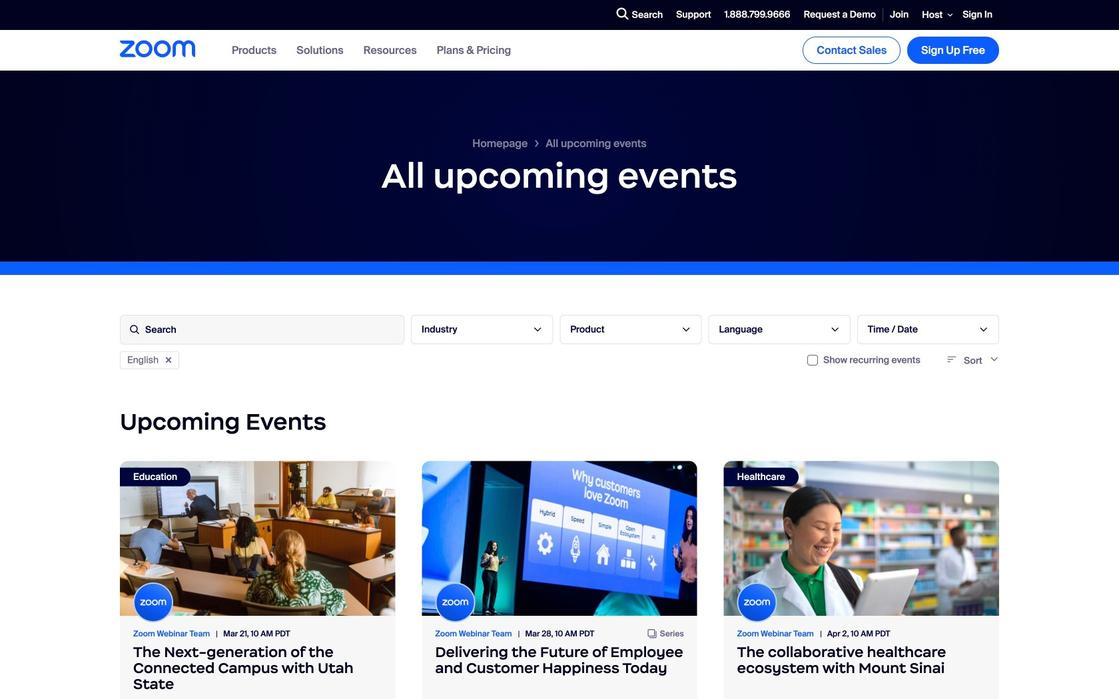 Task type: vqa. For each thing, say whether or not it's contained in the screenshot.
Search icon
yes



Task type: locate. For each thing, give the bounding box(es) containing it.
Search field
[[120, 315, 404, 345]]

2 zoom webinar team image from the left
[[437, 584, 474, 622]]

10.3.23zoomtopia_keynote-34 smitha image
[[422, 461, 697, 616]]

zoom webinar team image for '10.3.23zoomtopia_keynote-34 smitha' "image"
[[437, 584, 474, 622]]

zoom webinar team image for 0ee93154 3b33 463c bc82 24344db5d08b 'image'
[[739, 584, 776, 622]]

None search field
[[568, 4, 613, 26]]

search image
[[617, 8, 629, 20], [617, 8, 629, 20]]

0 horizontal spatial zoom webinar team image
[[135, 584, 172, 622]]

zoom webinar team image
[[135, 584, 172, 622], [437, 584, 474, 622], [739, 584, 776, 622]]

edu-higher ed_experiences_6 image
[[120, 461, 395, 616]]

1 zoom webinar team image from the left
[[135, 584, 172, 622]]

2 horizontal spatial zoom webinar team image
[[739, 584, 776, 622]]

zoom webinar team image for edu-higher ed_experiences_6 image
[[135, 584, 172, 622]]

1 horizontal spatial zoom webinar team image
[[437, 584, 474, 622]]

0ee93154 3b33 463c bc82 24344db5d08b image
[[724, 461, 999, 616]]

3 zoom webinar team image from the left
[[739, 584, 776, 622]]



Task type: describe. For each thing, give the bounding box(es) containing it.
zoom logo image
[[120, 40, 195, 57]]



